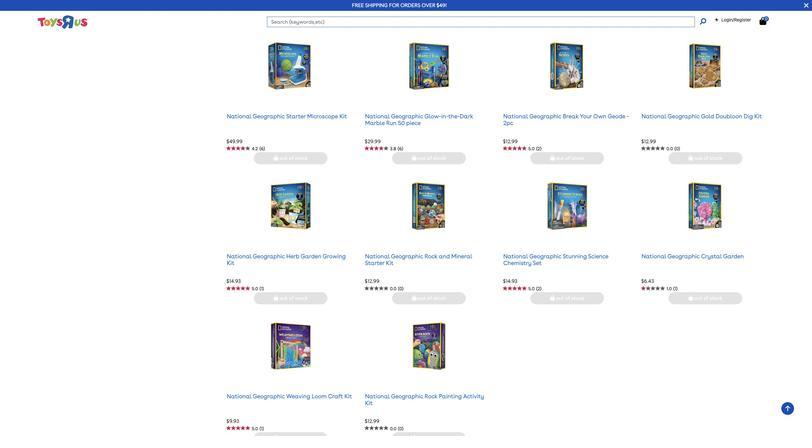 Task type: vqa. For each thing, say whether or not it's contained in the screenshot.
search box
yes



Task type: describe. For each thing, give the bounding box(es) containing it.
(3)
[[536, 6, 542, 11]]

$6.43
[[642, 279, 655, 285]]

toys r us image
[[37, 15, 89, 29]]

login/register button
[[715, 17, 751, 23]]

shipping
[[365, 2, 388, 8]]

national geographic glow-in-the-dark marble run 50 piece
[[365, 113, 473, 127]]

3.8
[[390, 146, 396, 151]]

kit inside national geographic rock and mineral starter kit
[[386, 260, 394, 267]]

stock for rock
[[433, 296, 446, 302]]

shopping bag image for national geographic rock and mineral starter kit
[[412, 296, 417, 301]]

geographic for national geographic weaving loom craft kit
[[253, 393, 285, 400]]

marble
[[365, 120, 385, 127]]

of for stunning
[[566, 296, 571, 302]]

your
[[580, 113, 592, 120]]

geographic for national geographic gold doubloon dig kit
[[668, 113, 700, 120]]

science
[[588, 253, 609, 260]]

geographic for national geographic herb garden growing kit
[[253, 253, 285, 260]]

2 vertical spatial (0)
[[398, 427, 404, 432]]

Enter Keyword or Item No. search field
[[267, 17, 695, 27]]

of for break
[[566, 155, 571, 161]]

out for break
[[556, 155, 564, 161]]

own
[[594, 113, 607, 120]]

national geographic herb garden growing kit link
[[227, 253, 346, 267]]

national geographic herb garden growing kit
[[227, 253, 346, 267]]

out of stock button for break
[[531, 153, 604, 165]]

set
[[533, 260, 542, 267]]

3.8 (6)
[[390, 146, 403, 151]]

national geographic glow-in-the-dark marble run 50 piece link
[[365, 113, 473, 127]]

out of stock button for rock
[[392, 293, 466, 305]]

out of stock for gold
[[693, 155, 723, 161]]

out of stock button for gold
[[669, 153, 743, 165]]

national for national geographic rock and mineral starter kit
[[365, 253, 390, 260]]

run
[[386, 120, 397, 127]]

weaving
[[286, 393, 310, 400]]

microscope
[[307, 113, 338, 120]]

shopping bag image for national geographic starter microscope kit
[[274, 156, 278, 161]]

dig
[[744, 113, 753, 120]]

national geographic gold doubloon dig kit
[[642, 113, 762, 120]]

out of stock for starter
[[278, 155, 308, 161]]

$49!
[[437, 2, 447, 8]]

national for national geographic rock painting activity kit
[[365, 393, 390, 400]]

geographic for national geographic glow-in-the-dark marble run 50 piece
[[391, 113, 423, 120]]

0 vertical spatial 5.0 (1)
[[390, 6, 402, 11]]

kit for national geographic weaving loom craft kit
[[345, 393, 352, 400]]

mineral
[[452, 253, 472, 260]]

chemistry
[[504, 260, 532, 267]]

4.2 (6)
[[252, 146, 265, 151]]

free
[[352, 2, 364, 8]]

free shipping for orders over $49! link
[[352, 2, 447, 8]]

2 vertical spatial 0.0
[[390, 427, 397, 432]]

of for starter
[[289, 155, 294, 161]]

national geographic crystal garden image
[[680, 174, 732, 238]]

stock for break
[[572, 155, 585, 161]]

kit for national geographic gold doubloon dig kit
[[755, 113, 762, 120]]

stock for gold
[[710, 155, 723, 161]]

national geographic weaving loom craft kit
[[227, 393, 352, 400]]

out of stock button for glow-
[[392, 153, 466, 165]]

national geographic rock and mineral starter kit link
[[365, 253, 472, 267]]

stock for herb
[[295, 296, 308, 302]]

$29.99
[[365, 139, 381, 145]]

of for herb
[[289, 296, 294, 302]]

stock for crystal
[[710, 296, 723, 302]]

rock for and
[[425, 253, 438, 260]]

geographic for national geographic rock painting activity kit
[[391, 393, 423, 400]]

0.0 (0) for rock
[[390, 286, 404, 292]]

national geographic crystal garden
[[642, 253, 744, 260]]

out of stock for rock
[[417, 296, 446, 302]]

in-
[[441, 113, 449, 120]]

craft
[[328, 393, 343, 400]]

national geographic break your own geode - 2pc
[[504, 113, 629, 127]]

$9.93
[[227, 419, 239, 425]]

1.0
[[667, 286, 672, 292]]

$12.99 for national geographic break your own geode - 2pc
[[503, 139, 518, 145]]

rock for painting
[[425, 393, 438, 400]]

out of stock button for stunning
[[531, 293, 604, 305]]

add
[[280, 15, 290, 21]]

4.2
[[252, 146, 258, 151]]

geographic for national geographic crystal garden
[[668, 253, 700, 260]]

shopping bag image for add to cart button
[[274, 15, 279, 21]]

out of stock button for crystal
[[669, 293, 743, 305]]

national geographic glow-in-the-dark marble run 50 piece image
[[403, 34, 456, 98]]

2 vertical spatial 5.0 (1)
[[252, 427, 264, 432]]

the-
[[449, 113, 460, 120]]

national geographic rock painting activity kit link
[[365, 393, 484, 407]]

geographic for national geographic starter microscope kit
[[253, 113, 285, 120]]

1 vertical spatial 5.0 (1)
[[252, 286, 264, 292]]

out for gold
[[695, 155, 703, 161]]

dark
[[460, 113, 473, 120]]

gold
[[701, 113, 715, 120]]

doubloon
[[716, 113, 743, 120]]

(0) for gold
[[675, 146, 680, 151]]

national geographic gold doubloon dig kit link
[[642, 113, 762, 120]]

national geographic rock and mineral starter kit
[[365, 253, 472, 267]]

out of stock button for starter
[[254, 153, 328, 165]]

5.0 (3)
[[529, 6, 542, 11]]

orders
[[401, 2, 421, 8]]

shopping bag image for out of stock button associated with stunning
[[551, 296, 555, 301]]

national geographic weaving loom craft kit image
[[265, 315, 317, 379]]

and
[[439, 253, 450, 260]]

cart
[[297, 15, 308, 21]]

for
[[389, 2, 399, 8]]

painting
[[439, 393, 462, 400]]

kit for national geographic herb garden growing kit
[[227, 260, 235, 267]]

national for national geographic gold doubloon dig kit
[[642, 113, 667, 120]]

national geographic rock painting activity kit
[[365, 393, 484, 407]]

growing
[[323, 253, 346, 260]]

garden for crystal
[[724, 253, 744, 260]]

shopping bag image for national geographic break your own geode - 2pc
[[551, 156, 555, 161]]

national geographic break your own geode - 2pc image
[[541, 34, 594, 98]]

national geographic rock painting activity kit image
[[403, 315, 456, 379]]

shopping bag image for national geographic crystal garden
[[689, 296, 693, 301]]

(0) for rock
[[398, 286, 404, 292]]

over
[[422, 2, 436, 8]]

garden for herb
[[301, 253, 321, 260]]

$12.99 for national geographic gold doubloon dig kit
[[642, 139, 656, 145]]



Task type: locate. For each thing, give the bounding box(es) containing it.
geographic inside national geographic rock painting activity kit
[[391, 393, 423, 400]]

(6) for glow-
[[398, 146, 403, 151]]

national geographic rock and mineral starter kit image
[[403, 174, 456, 238]]

1 vertical spatial rock
[[425, 393, 438, 400]]

(6) for starter
[[260, 146, 265, 151]]

starter inside national geographic rock and mineral starter kit
[[365, 260, 385, 267]]

out for rock
[[418, 296, 426, 302]]

1 vertical spatial starter
[[365, 260, 385, 267]]

national geographic break your own geode - 2pc link
[[504, 113, 629, 127]]

of for rock
[[427, 296, 432, 302]]

out of stock
[[278, 155, 308, 161], [417, 155, 446, 161], [555, 155, 585, 161], [693, 155, 723, 161], [278, 296, 308, 302], [417, 296, 446, 302], [555, 296, 585, 302], [693, 296, 723, 302]]

national inside national geographic herb garden growing kit
[[227, 253, 252, 260]]

add to cart button
[[254, 12, 328, 24]]

shopping bag image
[[274, 15, 279, 21], [412, 15, 417, 21], [551, 15, 555, 21], [412, 156, 417, 161], [689, 156, 693, 161], [551, 296, 555, 301]]

rock left the and
[[425, 253, 438, 260]]

1 vertical spatial 0.0 (0)
[[390, 286, 404, 292]]

1 vertical spatial 0.0
[[390, 286, 397, 292]]

garden inside national geographic herb garden growing kit
[[301, 253, 321, 260]]

(0)
[[675, 146, 680, 151], [398, 286, 404, 292], [398, 427, 404, 432]]

0.0 (0)
[[667, 146, 680, 151], [390, 286, 404, 292], [390, 427, 404, 432]]

kit
[[340, 113, 347, 120], [755, 113, 762, 120], [227, 260, 235, 267], [386, 260, 394, 267], [345, 393, 352, 400], [365, 400, 373, 407]]

stock for stunning
[[572, 296, 585, 302]]

geographic for national geographic break your own geode - 2pc
[[530, 113, 562, 120]]

rock inside national geographic rock painting activity kit
[[425, 393, 438, 400]]

1 horizontal spatial $14.93
[[503, 279, 518, 285]]

1 horizontal spatial (6)
[[398, 146, 403, 151]]

2 (6) from the left
[[398, 146, 403, 151]]

of
[[289, 155, 294, 161], [427, 155, 432, 161], [566, 155, 571, 161], [704, 155, 709, 161], [289, 296, 294, 302], [427, 296, 432, 302], [566, 296, 571, 302], [704, 296, 709, 302]]

out for stunning
[[556, 296, 564, 302]]

to
[[291, 15, 296, 21]]

out of stock button
[[254, 153, 328, 165], [392, 153, 466, 165], [531, 153, 604, 165], [669, 153, 743, 165], [254, 293, 328, 305], [392, 293, 466, 305], [531, 293, 604, 305], [669, 293, 743, 305]]

national for national geographic crystal garden
[[642, 253, 667, 260]]

national geographic weaving loom craft kit link
[[227, 393, 352, 400]]

national inside national geographic rock and mineral starter kit
[[365, 253, 390, 260]]

geographic
[[253, 113, 285, 120], [391, 113, 423, 120], [530, 113, 562, 120], [668, 113, 700, 120], [253, 253, 285, 260], [391, 253, 423, 260], [530, 253, 562, 260], [668, 253, 700, 260], [253, 393, 285, 400], [391, 393, 423, 400]]

1 $14.93 from the left
[[227, 279, 241, 285]]

out for crystal
[[695, 296, 703, 302]]

50
[[398, 120, 405, 127]]

stock for glow-
[[433, 155, 446, 161]]

login/register
[[722, 17, 751, 22]]

geographic inside national geographic glow-in-the-dark marble run 50 piece
[[391, 113, 423, 120]]

national for national geographic break your own geode - 2pc
[[504, 113, 528, 120]]

shopping bag image
[[689, 15, 693, 21], [760, 17, 767, 25], [274, 156, 278, 161], [551, 156, 555, 161], [274, 296, 278, 301], [412, 296, 417, 301], [689, 296, 693, 301]]

5.0 (2)
[[252, 6, 265, 11], [667, 6, 680, 11], [529, 146, 542, 151], [529, 286, 542, 292]]

$14.93 for national geographic herb garden growing kit
[[227, 279, 241, 285]]

stock
[[295, 155, 308, 161], [433, 155, 446, 161], [572, 155, 585, 161], [710, 155, 723, 161], [295, 296, 308, 302], [433, 296, 446, 302], [572, 296, 585, 302], [710, 296, 723, 302]]

add to cart
[[279, 15, 308, 21]]

national geographic starter microscope kit
[[227, 113, 347, 120]]

national geographic herb garden growing kit image
[[265, 174, 317, 238]]

national for national geographic herb garden growing kit
[[227, 253, 252, 260]]

shopping bag image inside 0 link
[[760, 17, 767, 25]]

2 rock from the top
[[425, 393, 438, 400]]

out for glow-
[[418, 155, 426, 161]]

0 link
[[760, 16, 773, 25]]

$12.99 for national geographic rock and mineral starter kit
[[365, 279, 380, 285]]

of for crystal
[[704, 296, 709, 302]]

kit inside national geographic rock painting activity kit
[[365, 400, 373, 407]]

(2)
[[260, 6, 265, 11], [675, 6, 680, 11], [536, 146, 542, 151], [536, 286, 542, 292]]

0 vertical spatial (0)
[[675, 146, 680, 151]]

0 horizontal spatial (6)
[[260, 146, 265, 151]]

0.0 for national geographic gold doubloon dig kit
[[667, 146, 673, 151]]

glow-
[[425, 113, 441, 120]]

1 horizontal spatial starter
[[365, 260, 385, 267]]

1 horizontal spatial garden
[[724, 253, 744, 260]]

of for glow-
[[427, 155, 432, 161]]

1 vertical spatial (0)
[[398, 286, 404, 292]]

shopping bag image for glow-'s out of stock button
[[412, 156, 417, 161]]

(1)
[[398, 6, 402, 11], [260, 286, 264, 292], [674, 286, 678, 292], [260, 427, 264, 432]]

out of stock for herb
[[278, 296, 308, 302]]

national inside national geographic stunning science chemistry set
[[504, 253, 528, 260]]

activity
[[463, 393, 484, 400]]

0 vertical spatial starter
[[286, 113, 306, 120]]

(6) right 3.8
[[398, 146, 403, 151]]

garden
[[301, 253, 321, 260], [724, 253, 744, 260]]

out of stock for crystal
[[693, 296, 723, 302]]

national geographic starter microscope kit image
[[265, 34, 317, 98]]

national geographic crystal garden link
[[642, 253, 744, 260]]

piece
[[406, 120, 421, 127]]

rock inside national geographic rock and mineral starter kit
[[425, 253, 438, 260]]

(6) right 4.2
[[260, 146, 265, 151]]

geographic inside national geographic rock and mineral starter kit
[[391, 253, 423, 260]]

$49.99
[[227, 139, 243, 145]]

shopping bag image inside add to cart button
[[274, 15, 279, 21]]

starter
[[286, 113, 306, 120], [365, 260, 385, 267]]

0 vertical spatial 0.0 (0)
[[667, 146, 680, 151]]

2 garden from the left
[[724, 253, 744, 260]]

national geographic stunning science chemistry set
[[504, 253, 609, 267]]

close button image
[[805, 2, 809, 9]]

national inside national geographic glow-in-the-dark marble run 50 piece
[[365, 113, 390, 120]]

out of stock button for herb
[[254, 293, 328, 305]]

geographic inside national geographic break your own geode - 2pc
[[530, 113, 562, 120]]

$14.93
[[227, 279, 241, 285], [503, 279, 518, 285]]

$12.99
[[503, 139, 518, 145], [642, 139, 656, 145], [365, 279, 380, 285], [365, 419, 380, 425]]

0 horizontal spatial $14.93
[[227, 279, 241, 285]]

out for starter
[[280, 155, 288, 161]]

national geographic stunning science chemistry set image
[[541, 174, 594, 238]]

kit for national geographic rock painting activity kit
[[365, 400, 373, 407]]

geode
[[608, 113, 626, 120]]

national geographic starter microscope kit link
[[227, 113, 347, 120]]

of for gold
[[704, 155, 709, 161]]

garden right crystal
[[724, 253, 744, 260]]

out for herb
[[280, 296, 288, 302]]

herb
[[286, 253, 299, 260]]

national geographic gold doubloon dig kit image
[[680, 34, 732, 98]]

national for national geographic stunning science chemistry set
[[504, 253, 528, 260]]

out of stock for stunning
[[555, 296, 585, 302]]

geographic for national geographic stunning science chemistry set
[[530, 253, 562, 260]]

garden right herb
[[301, 253, 321, 260]]

0 horizontal spatial garden
[[301, 253, 321, 260]]

geographic for national geographic rock and mineral starter kit
[[391, 253, 423, 260]]

1 rock from the top
[[425, 253, 438, 260]]

loom
[[312, 393, 327, 400]]

national geographic stunning science chemistry set link
[[504, 253, 609, 267]]

0 vertical spatial rock
[[425, 253, 438, 260]]

shopping bag image for national geographic herb garden growing kit
[[274, 296, 278, 301]]

stunning
[[563, 253, 587, 260]]

5.0 (1)
[[390, 6, 402, 11], [252, 286, 264, 292], [252, 427, 264, 432]]

2 $14.93 from the left
[[503, 279, 518, 285]]

2 vertical spatial 0.0 (0)
[[390, 427, 404, 432]]

free shipping for orders over $49!
[[352, 2, 447, 8]]

None search field
[[267, 17, 706, 27]]

kit inside national geographic herb garden growing kit
[[227, 260, 235, 267]]

0.0 (0) for gold
[[667, 146, 680, 151]]

geographic inside national geographic herb garden growing kit
[[253, 253, 285, 260]]

0 vertical spatial 0.0
[[667, 146, 673, 151]]

national for national geographic weaving loom craft kit
[[227, 393, 252, 400]]

shopping bag image for out of stock button corresponding to gold
[[689, 156, 693, 161]]

out of stock for break
[[555, 155, 585, 161]]

rock
[[425, 253, 438, 260], [425, 393, 438, 400]]

break
[[563, 113, 579, 120]]

0
[[765, 16, 768, 21]]

national for national geographic starter microscope kit
[[227, 113, 252, 120]]

national for national geographic glow-in-the-dark marble run 50 piece
[[365, 113, 390, 120]]

national inside national geographic break your own geode - 2pc
[[504, 113, 528, 120]]

(6)
[[260, 146, 265, 151], [398, 146, 403, 151]]

5.0
[[252, 6, 258, 11], [390, 6, 397, 11], [529, 6, 535, 11], [667, 6, 673, 11], [529, 146, 535, 151], [252, 286, 258, 292], [529, 286, 535, 292], [252, 427, 258, 432]]

0.0 for national geographic rock and mineral starter kit
[[390, 286, 397, 292]]

national inside national geographic rock painting activity kit
[[365, 393, 390, 400]]

$14.93 for national geographic stunning science chemistry set
[[503, 279, 518, 285]]

crystal
[[701, 253, 722, 260]]

1.0 (1)
[[667, 286, 678, 292]]

rock left the painting
[[425, 393, 438, 400]]

geographic inside national geographic stunning science chemistry set
[[530, 253, 562, 260]]

out of stock for glow-
[[417, 155, 446, 161]]

1 (6) from the left
[[260, 146, 265, 151]]

0 horizontal spatial starter
[[286, 113, 306, 120]]

1 garden from the left
[[301, 253, 321, 260]]

2pc
[[504, 120, 513, 127]]

stock for starter
[[295, 155, 308, 161]]

0.0
[[667, 146, 673, 151], [390, 286, 397, 292], [390, 427, 397, 432]]

out
[[280, 155, 288, 161], [418, 155, 426, 161], [556, 155, 564, 161], [695, 155, 703, 161], [280, 296, 288, 302], [418, 296, 426, 302], [556, 296, 564, 302], [695, 296, 703, 302]]

-
[[627, 113, 629, 120]]



